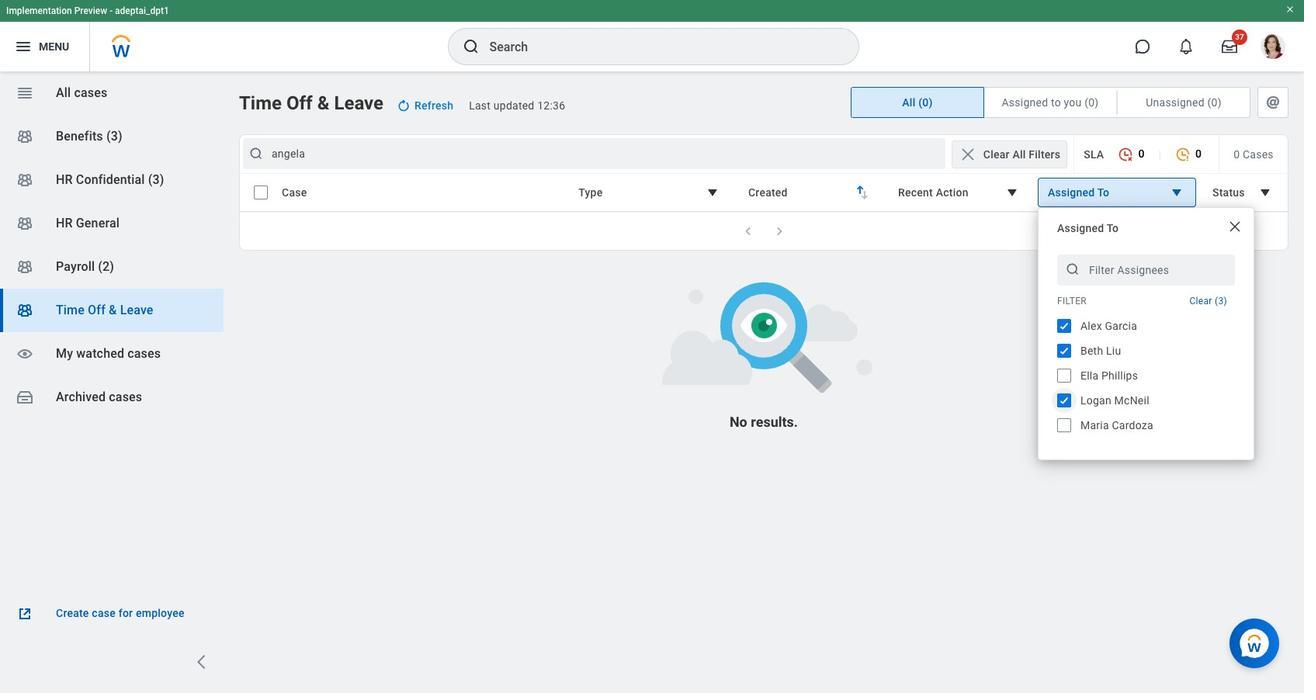 Task type: vqa. For each thing, say whether or not it's contained in the screenshot.
'Team Adam Carlton' element
no



Task type: describe. For each thing, give the bounding box(es) containing it.
to inside assigned to dialog
[[1107, 222, 1119, 234]]

refresh button
[[390, 93, 463, 118]]

archived
[[56, 390, 106, 404]]

notifications large image
[[1178, 39, 1194, 54]]

0 for clock exclamation icon
[[1196, 148, 1202, 160]]

my
[[56, 346, 73, 361]]

phillips
[[1102, 370, 1138, 382]]

sla
[[1084, 148, 1104, 160]]

unassigned (0)
[[1146, 96, 1222, 109]]

updated
[[494, 99, 534, 112]]

benefits (3)
[[56, 129, 122, 144]]

2 (0) from the left
[[1085, 96, 1099, 109]]

clock x image
[[1118, 147, 1134, 162]]

results.
[[751, 414, 798, 430]]

Search Workday  search field
[[489, 30, 826, 64]]

confidential
[[76, 172, 145, 187]]

no
[[730, 414, 747, 430]]

cardoza
[[1112, 419, 1153, 432]]

to
[[1051, 96, 1061, 109]]

(3) for benefits (3)
[[106, 129, 122, 144]]

payroll (2) link
[[0, 245, 224, 289]]

caret down image
[[1003, 183, 1022, 202]]

benefits (3) link
[[0, 115, 224, 158]]

clear (3) button
[[1182, 291, 1235, 311]]

logan
[[1081, 394, 1112, 407]]

watched
[[76, 346, 124, 361]]

caret down image for status
[[1256, 183, 1275, 202]]

alex
[[1081, 320, 1102, 332]]

Filter Assignees text field
[[1057, 255, 1235, 286]]

2 0 button from the left
[[1168, 139, 1210, 169]]

my watched cases link
[[0, 332, 224, 376]]

clear for clear all filters
[[983, 148, 1010, 160]]

time off & leave link
[[0, 289, 224, 332]]

refresh
[[415, 99, 454, 112]]

assigned inside assigned to you (0) button
[[1002, 96, 1048, 109]]

chevron left small image
[[741, 224, 756, 239]]

sort up image
[[851, 181, 869, 200]]

x image inside clear all filters button
[[959, 145, 977, 163]]

create case for employee link
[[16, 605, 208, 623]]

contact card matrix manager image for time off & leave
[[16, 301, 34, 320]]

my watched cases
[[56, 346, 161, 361]]

cases
[[1243, 148, 1274, 160]]

profile logan mcneil image
[[1261, 34, 1286, 62]]

visible image
[[16, 345, 34, 363]]

case
[[92, 607, 116, 620]]

status button
[[1203, 178, 1285, 207]]

12:36
[[537, 99, 565, 112]]

all (0)
[[902, 96, 933, 109]]

maria
[[1081, 419, 1109, 432]]

employee
[[136, 607, 185, 620]]

beth liu
[[1081, 345, 1121, 357]]

0 vertical spatial &
[[317, 92, 330, 114]]

recent action button
[[888, 178, 1032, 207]]

all (0) button
[[852, 88, 984, 117]]

ella
[[1081, 370, 1099, 382]]

reset image
[[396, 98, 411, 113]]

1 horizontal spatial time off & leave
[[239, 92, 384, 114]]

filter
[[1057, 296, 1087, 307]]

inbox large image
[[1222, 39, 1237, 54]]

archived cases
[[56, 390, 142, 404]]

last updated 12:36
[[469, 99, 565, 112]]

chevron right image
[[193, 653, 211, 672]]

recent action
[[898, 186, 969, 199]]

assigned to dialog
[[1038, 207, 1255, 460]]

caret down image for type
[[703, 183, 722, 202]]

assigned to button
[[1038, 178, 1196, 207]]

assigned to you (0)
[[1002, 96, 1099, 109]]

menu
[[39, 40, 69, 52]]

menu button
[[0, 22, 89, 71]]

cases for archived cases
[[109, 390, 142, 404]]

0 cases
[[1234, 148, 1274, 160]]

general
[[76, 216, 120, 231]]

all inside tab panel
[[1013, 148, 1026, 160]]

(2)
[[98, 259, 114, 274]]

garcia
[[1105, 320, 1137, 332]]

hr general
[[56, 216, 120, 231]]

beth
[[1081, 345, 1103, 357]]

all cases link
[[0, 71, 224, 115]]

implementation
[[6, 5, 72, 16]]

ella phillips
[[1081, 370, 1138, 382]]

(0) for unassigned (0)
[[1208, 96, 1222, 109]]

last
[[469, 99, 491, 112]]

clear for clear (3)
[[1190, 295, 1212, 306]]

(0) for all (0)
[[919, 96, 933, 109]]

to inside assigned to button
[[1098, 186, 1110, 199]]

all (0) tab panel
[[239, 134, 1289, 251]]

(3) for clear (3)
[[1215, 295, 1227, 306]]

search image for filter assignees text field
[[1065, 262, 1081, 277]]

payroll
[[56, 259, 95, 274]]

search image for "filter by case id, keyword, labels, or people" 'text field'
[[248, 146, 264, 161]]

alex garcia
[[1081, 320, 1137, 332]]



Task type: locate. For each thing, give the bounding box(es) containing it.
contact card matrix manager image for benefits (3)
[[16, 127, 34, 146]]

(0)
[[919, 96, 933, 109], [1085, 96, 1099, 109], [1208, 96, 1222, 109]]

caret down image right status
[[1256, 183, 1275, 202]]

1 vertical spatial x image
[[1227, 219, 1243, 234]]

0 horizontal spatial search image
[[248, 146, 264, 161]]

1 contact card matrix manager image from the top
[[16, 127, 34, 146]]

leave inside time off & leave link
[[120, 303, 153, 318]]

preview
[[74, 5, 107, 16]]

2 horizontal spatial all
[[1013, 148, 1026, 160]]

caret down image
[[703, 183, 722, 202], [1168, 183, 1186, 202], [1256, 183, 1275, 202]]

0 horizontal spatial time
[[56, 303, 85, 318]]

(3)
[[106, 129, 122, 144], [148, 172, 164, 187], [1215, 295, 1227, 306]]

0 horizontal spatial x image
[[959, 145, 977, 163]]

0 vertical spatial leave
[[334, 92, 384, 114]]

search image
[[462, 37, 480, 56]]

2 horizontal spatial (3)
[[1215, 295, 1227, 306]]

leave left reset image
[[334, 92, 384, 114]]

clear up caret down icon
[[983, 148, 1010, 160]]

tab list containing all (0)
[[851, 87, 1289, 118]]

recent
[[898, 186, 933, 199]]

search image inside assigned to dialog
[[1065, 262, 1081, 277]]

you
[[1064, 96, 1082, 109]]

1 vertical spatial assigned
[[1048, 186, 1095, 199]]

time
[[239, 92, 282, 114], [56, 303, 85, 318]]

unassigned (0) button
[[1118, 88, 1250, 117]]

hr left general
[[56, 216, 73, 231]]

chevron right small image
[[772, 224, 787, 239]]

contact card matrix manager image inside hr confidential (3) link
[[16, 171, 34, 189]]

(3) inside "button"
[[1215, 295, 1227, 306]]

clear down filter assignees text field
[[1190, 295, 1212, 306]]

no results.
[[730, 414, 798, 430]]

1 horizontal spatial x image
[[1227, 219, 1243, 234]]

0 horizontal spatial caret down image
[[703, 183, 722, 202]]

caret down image inside assigned to button
[[1168, 183, 1186, 202]]

list containing all cases
[[0, 71, 224, 419]]

time off & leave
[[239, 92, 384, 114], [56, 303, 153, 318]]

2 vertical spatial assigned
[[1057, 222, 1104, 234]]

caret down image down clock exclamation icon
[[1168, 183, 1186, 202]]

contact card matrix manager image for payroll (2)
[[16, 258, 34, 276]]

contact card matrix manager image
[[16, 171, 34, 189], [16, 214, 34, 233]]

2 horizontal spatial (0)
[[1208, 96, 1222, 109]]

0 horizontal spatial 0
[[1138, 148, 1145, 160]]

2 horizontal spatial 0
[[1234, 148, 1240, 160]]

maria cardoza
[[1081, 419, 1153, 432]]

caret down image left created
[[703, 183, 722, 202]]

payroll (2)
[[56, 259, 114, 274]]

clock exclamation image
[[1175, 147, 1191, 162]]

3 (0) from the left
[[1208, 96, 1222, 109]]

x image down status
[[1227, 219, 1243, 234]]

0 horizontal spatial (0)
[[919, 96, 933, 109]]

1 vertical spatial clear
[[1190, 295, 1212, 306]]

unassigned
[[1146, 96, 1205, 109]]

cases right the archived
[[109, 390, 142, 404]]

search image
[[248, 146, 264, 161], [1065, 262, 1081, 277]]

clear all filters button
[[952, 140, 1068, 168]]

tab list
[[851, 87, 1289, 118]]

hr inside hr confidential (3) link
[[56, 172, 73, 187]]

1 horizontal spatial (0)
[[1085, 96, 1099, 109]]

all cases
[[56, 85, 107, 100]]

assigned to inside assigned to dialog
[[1057, 222, 1119, 234]]

0 vertical spatial time
[[239, 92, 282, 114]]

assigned to
[[1048, 186, 1110, 199], [1057, 222, 1119, 234]]

2 vertical spatial cases
[[109, 390, 142, 404]]

for
[[119, 607, 133, 620]]

hr general link
[[0, 202, 224, 245]]

1 horizontal spatial time
[[239, 92, 282, 114]]

contact card matrix manager image left the payroll at the left top of the page
[[16, 258, 34, 276]]

assigned left to
[[1002, 96, 1048, 109]]

assigned down sla
[[1048, 186, 1095, 199]]

(0) inside button
[[1208, 96, 1222, 109]]

0 vertical spatial assigned
[[1002, 96, 1048, 109]]

0 vertical spatial off
[[286, 92, 313, 114]]

hr for hr general
[[56, 216, 73, 231]]

0 horizontal spatial 0 button
[[1110, 139, 1152, 169]]

&
[[317, 92, 330, 114], [109, 303, 117, 318]]

clear all filters
[[983, 148, 1061, 160]]

list
[[0, 71, 224, 419], [1057, 317, 1235, 435]]

cases for all cases
[[74, 85, 107, 100]]

0 button
[[1110, 139, 1152, 169], [1168, 139, 1210, 169]]

contact card matrix manager image
[[16, 127, 34, 146], [16, 258, 34, 276], [16, 301, 34, 320]]

1 vertical spatial to
[[1107, 222, 1119, 234]]

assigned inside assigned to dialog
[[1057, 222, 1104, 234]]

contact card matrix manager image inside benefits (3) link
[[16, 127, 34, 146]]

clear inside "button"
[[1190, 295, 1212, 306]]

to down sla
[[1098, 186, 1110, 199]]

to
[[1098, 186, 1110, 199], [1107, 222, 1119, 234]]

0 horizontal spatial &
[[109, 303, 117, 318]]

0 vertical spatial (3)
[[106, 129, 122, 144]]

to down assigned to button
[[1107, 222, 1119, 234]]

3 caret down image from the left
[[1256, 183, 1275, 202]]

1 horizontal spatial clear
[[1190, 295, 1212, 306]]

1 horizontal spatial &
[[317, 92, 330, 114]]

2 horizontal spatial caret down image
[[1256, 183, 1275, 202]]

assigned to down sla
[[1048, 186, 1110, 199]]

0 vertical spatial hr
[[56, 172, 73, 187]]

created button
[[738, 178, 882, 207]]

search image inside "filter by case id, keyword, labels, or people. type label: to find cases with specific labels applied" element
[[248, 146, 264, 161]]

hr confidential (3)
[[56, 172, 164, 187]]

0 vertical spatial x image
[[959, 145, 977, 163]]

filter by case id, keyword, labels, or people. type label: to find cases with specific labels applied element
[[243, 138, 945, 169]]

list containing alex garcia
[[1057, 317, 1235, 435]]

hr confidential (3) link
[[0, 158, 224, 202]]

contact card matrix manager image inside payroll (2) link
[[16, 258, 34, 276]]

archived cases link
[[0, 376, 224, 419]]

filters
[[1029, 148, 1061, 160]]

1 horizontal spatial all
[[902, 96, 916, 109]]

0 vertical spatial assigned to
[[1048, 186, 1110, 199]]

1 horizontal spatial leave
[[334, 92, 384, 114]]

0 for clock x image
[[1138, 148, 1145, 160]]

0 button right | at the right
[[1168, 139, 1210, 169]]

all for all cases
[[56, 85, 71, 100]]

0 vertical spatial clear
[[983, 148, 1010, 160]]

2 caret down image from the left
[[1168, 183, 1186, 202]]

action
[[936, 186, 969, 199]]

contact card matrix manager image up visible icon
[[16, 301, 34, 320]]

1 caret down image from the left
[[703, 183, 722, 202]]

0 vertical spatial search image
[[248, 146, 264, 161]]

off inside time off & leave link
[[88, 303, 106, 318]]

3 contact card matrix manager image from the top
[[16, 301, 34, 320]]

assigned to down assigned to button
[[1057, 222, 1119, 234]]

2 0 from the left
[[1196, 148, 1202, 160]]

hr down benefits
[[56, 172, 73, 187]]

2 contact card matrix manager image from the top
[[16, 214, 34, 233]]

menu banner
[[0, 0, 1304, 71]]

1 contact card matrix manager image from the top
[[16, 171, 34, 189]]

1 horizontal spatial off
[[286, 92, 313, 114]]

x image inside assigned to dialog
[[1227, 219, 1243, 234]]

cases up benefits (3)
[[74, 85, 107, 100]]

hr for hr confidential (3)
[[56, 172, 73, 187]]

1 vertical spatial time off & leave
[[56, 303, 153, 318]]

2 vertical spatial contact card matrix manager image
[[16, 301, 34, 320]]

justify image
[[14, 37, 33, 56]]

37
[[1235, 33, 1244, 41]]

1 horizontal spatial (3)
[[148, 172, 164, 187]]

0 right clock x image
[[1138, 148, 1145, 160]]

1 horizontal spatial search image
[[1065, 262, 1081, 277]]

inbox image
[[16, 388, 34, 407]]

1 vertical spatial contact card matrix manager image
[[16, 258, 34, 276]]

contact card matrix manager image inside hr general link
[[16, 214, 34, 233]]

cases right watched
[[128, 346, 161, 361]]

1 horizontal spatial list
[[1057, 317, 1235, 435]]

-
[[110, 5, 113, 16]]

|
[[1159, 148, 1161, 160]]

logan mcneil
[[1081, 394, 1150, 407]]

2 contact card matrix manager image from the top
[[16, 258, 34, 276]]

1 vertical spatial hr
[[56, 216, 73, 231]]

1 horizontal spatial 0
[[1196, 148, 1202, 160]]

list inside assigned to dialog
[[1057, 317, 1235, 435]]

37 button
[[1213, 30, 1248, 64]]

0 horizontal spatial off
[[88, 303, 106, 318]]

contact card matrix manager image for hr confidential (3)
[[16, 171, 34, 189]]

status
[[1213, 186, 1245, 199]]

benefits
[[56, 129, 103, 144]]

1 vertical spatial contact card matrix manager image
[[16, 214, 34, 233]]

Filter by Case ID, Keyword, Labels, or People text field
[[272, 146, 921, 161]]

0 vertical spatial time off & leave
[[239, 92, 384, 114]]

1 vertical spatial assigned to
[[1057, 222, 1119, 234]]

0 horizontal spatial time off & leave
[[56, 303, 153, 318]]

leave down payroll (2) link
[[120, 303, 153, 318]]

1 vertical spatial cases
[[128, 346, 161, 361]]

caret down image inside status button
[[1256, 183, 1275, 202]]

grid view image
[[16, 84, 34, 102]]

liu
[[1106, 345, 1121, 357]]

off
[[286, 92, 313, 114], [88, 303, 106, 318]]

0
[[1138, 148, 1145, 160], [1196, 148, 1202, 160], [1234, 148, 1240, 160]]

at tag mention image
[[1264, 93, 1282, 112]]

assigned down assigned to button
[[1057, 222, 1104, 234]]

contact card matrix manager image down grid view image
[[16, 127, 34, 146]]

0 vertical spatial cases
[[74, 85, 107, 100]]

assigned inside assigned to button
[[1048, 186, 1095, 199]]

1 (0) from the left
[[919, 96, 933, 109]]

contact card matrix manager image for hr general
[[16, 214, 34, 233]]

1 vertical spatial search image
[[1065, 262, 1081, 277]]

hr inside hr general link
[[56, 216, 73, 231]]

assigned to you (0) button
[[984, 88, 1116, 117]]

1 vertical spatial leave
[[120, 303, 153, 318]]

0 left 'cases'
[[1234, 148, 1240, 160]]

ext link image
[[16, 605, 34, 623]]

clear inside button
[[983, 148, 1010, 160]]

3 0 from the left
[[1234, 148, 1240, 160]]

hr
[[56, 172, 73, 187], [56, 216, 73, 231]]

1 hr from the top
[[56, 172, 73, 187]]

assigned to inside assigned to button
[[1048, 186, 1110, 199]]

x image up recent action button
[[959, 145, 977, 163]]

1 vertical spatial (3)
[[148, 172, 164, 187]]

0 button left | at the right
[[1110, 139, 1152, 169]]

caret down image inside type button
[[703, 183, 722, 202]]

all
[[56, 85, 71, 100], [902, 96, 916, 109], [1013, 148, 1026, 160]]

create case for employee
[[56, 607, 185, 620]]

caret down image for assigned to
[[1168, 183, 1186, 202]]

0 horizontal spatial list
[[0, 71, 224, 419]]

0 horizontal spatial all
[[56, 85, 71, 100]]

implementation preview -   adeptai_dpt1
[[6, 5, 169, 16]]

sort down image
[[856, 186, 874, 204]]

contact card matrix manager image inside time off & leave link
[[16, 301, 34, 320]]

type button
[[568, 178, 732, 207]]

0 vertical spatial contact card matrix manager image
[[16, 171, 34, 189]]

1 vertical spatial time
[[56, 303, 85, 318]]

close environment banner image
[[1286, 5, 1295, 14]]

x image
[[959, 145, 977, 163], [1227, 219, 1243, 234]]

case
[[282, 186, 307, 199]]

1 0 button from the left
[[1110, 139, 1152, 169]]

created
[[748, 186, 788, 199]]

1 horizontal spatial 0 button
[[1168, 139, 1210, 169]]

2 hr from the top
[[56, 216, 73, 231]]

0 vertical spatial to
[[1098, 186, 1110, 199]]

cases
[[74, 85, 107, 100], [128, 346, 161, 361], [109, 390, 142, 404]]

clear (3)
[[1190, 295, 1227, 306]]

1 vertical spatial off
[[88, 303, 106, 318]]

create
[[56, 607, 89, 620]]

2 vertical spatial (3)
[[1215, 295, 1227, 306]]

1 horizontal spatial caret down image
[[1168, 183, 1186, 202]]

all for all (0)
[[902, 96, 916, 109]]

0 horizontal spatial leave
[[120, 303, 153, 318]]

0 vertical spatial contact card matrix manager image
[[16, 127, 34, 146]]

1 0 from the left
[[1138, 148, 1145, 160]]

0 horizontal spatial clear
[[983, 148, 1010, 160]]

0 right clock exclamation icon
[[1196, 148, 1202, 160]]

mcneil
[[1114, 394, 1150, 407]]

adeptai_dpt1
[[115, 5, 169, 16]]

type
[[579, 186, 603, 199]]

0 horizontal spatial (3)
[[106, 129, 122, 144]]

1 vertical spatial &
[[109, 303, 117, 318]]



